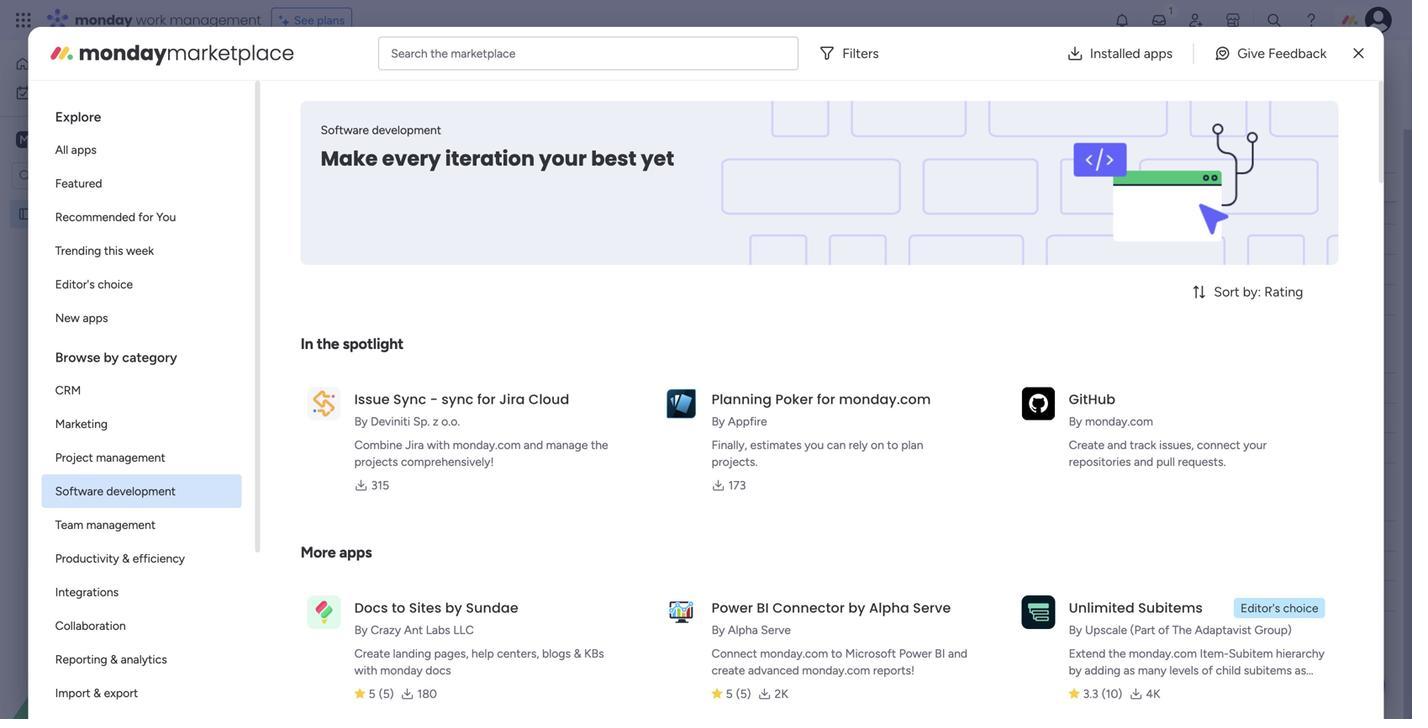 Task type: locate. For each thing, give the bounding box(es) containing it.
project right the public board image
[[40, 207, 77, 221]]

you left need.
[[1069, 680, 1089, 694]]

0 vertical spatial column information image
[[707, 180, 721, 194]]

category
[[122, 349, 177, 365]]

crm
[[55, 383, 81, 397]]

management
[[332, 55, 466, 83], [80, 207, 150, 221]]

0 vertical spatial project
[[260, 55, 327, 83]]

0 vertical spatial create
[[1069, 438, 1105, 452]]

2 vertical spatial to
[[832, 646, 843, 661]]

management up search field
[[332, 55, 466, 83]]

the up adding
[[1109, 646, 1127, 661]]

& left efficiency
[[122, 551, 130, 566]]

for inside issue sync - sync for jira cloud by deviniti sp. z o.o.
[[477, 390, 496, 409]]

the inside extend the monday.com item-subitem hierarchy by adding as many levels of child subitems as you need.
[[1109, 646, 1127, 661]]

1 vertical spatial editor's choice
[[1241, 601, 1319, 615]]

sites
[[409, 598, 442, 617]]

column information image
[[707, 180, 721, 194], [707, 381, 721, 395]]

collaboration option
[[42, 609, 242, 642]]

2 vertical spatial project
[[55, 450, 93, 465]]

monday marketplace image
[[48, 40, 75, 67]]

0 vertical spatial software
[[321, 123, 369, 137]]

0 horizontal spatial 5 (5)
[[369, 687, 394, 701]]

0 horizontal spatial management
[[80, 207, 150, 221]]

import & export
[[55, 686, 138, 700]]

monday marketplace
[[79, 39, 294, 67]]

and inside combine jira with monday.com and manage the projects comprehensively!
[[524, 438, 543, 452]]

pull
[[1157, 455, 1176, 469]]

to up crazy
[[392, 598, 406, 617]]

comprehensively!
[[401, 455, 494, 469]]

1 horizontal spatial to
[[832, 646, 843, 661]]

development inside option
[[106, 484, 176, 498]]

subitem
[[1229, 646, 1274, 661]]

banner logo image
[[1012, 101, 1319, 265]]

apps for more apps
[[339, 543, 372, 561]]

of
[[1159, 623, 1170, 637], [1202, 663, 1214, 677]]

create for docs to sites by sundae
[[355, 646, 390, 661]]

monday.com
[[839, 390, 931, 409], [1086, 414, 1154, 428], [453, 438, 521, 452], [761, 646, 829, 661], [1129, 646, 1198, 661], [803, 663, 871, 677]]

your left best
[[539, 145, 587, 173]]

0 vertical spatial development
[[372, 123, 442, 137]]

installed apps button
[[1054, 37, 1187, 70]]

3.3
[[1084, 687, 1099, 701]]

to
[[888, 438, 899, 452], [392, 598, 406, 617], [832, 646, 843, 661]]

monday down work
[[79, 39, 167, 67]]

sort by: rating button
[[1163, 278, 1339, 305]]

app logo image for docs to sites by sundae
[[307, 595, 341, 629]]

by inside extend the monday.com item-subitem hierarchy by adding as many levels of child subitems as you need.
[[1069, 663, 1082, 677]]

0 horizontal spatial new
[[55, 311, 80, 325]]

1 vertical spatial create
[[355, 646, 390, 661]]

0 vertical spatial mar
[[774, 202, 793, 216]]

1 horizontal spatial for
[[477, 390, 496, 409]]

0 horizontal spatial development
[[106, 484, 176, 498]]

mar for mar 9
[[775, 233, 793, 246]]

1 vertical spatial with
[[355, 663, 378, 677]]

software up "make" on the top of page
[[321, 123, 369, 137]]

power up 'reports!'
[[900, 646, 932, 661]]

2 as from the left
[[1295, 663, 1307, 677]]

by down the github
[[1069, 414, 1083, 428]]

installed apps
[[1091, 45, 1173, 61]]

management up monday marketplace
[[170, 11, 261, 29]]

the for extend
[[1109, 646, 1127, 661]]

as down hierarchy
[[1295, 663, 1307, 677]]

and
[[524, 438, 543, 452], [1108, 438, 1127, 452], [1135, 455, 1154, 469], [949, 646, 968, 661]]

apps right more on the bottom left
[[339, 543, 372, 561]]

jira
[[500, 390, 525, 409], [405, 438, 424, 452]]

monday up home option on the left top of the page
[[75, 11, 133, 29]]

browse by category heading
[[42, 335, 242, 373]]

main table
[[514, 60, 570, 74]]

1 column information image from the top
[[707, 180, 721, 194]]

choice down this
[[98, 277, 133, 291]]

management up this
[[80, 207, 150, 221]]

as
[[1124, 663, 1136, 677], [1295, 663, 1307, 677]]

software inside option
[[55, 484, 104, 498]]

as left the many
[[1124, 663, 1136, 677]]

marketplace down monday work management
[[167, 39, 294, 67]]

editor's choice down trending this week
[[55, 277, 133, 291]]

of left the
[[1159, 623, 1170, 637]]

mar left "9" in the top of the page
[[775, 233, 793, 246]]

2 5 from the left
[[726, 687, 733, 701]]

main workspace
[[39, 132, 138, 148]]

notifications image
[[1114, 12, 1131, 29]]

see
[[294, 13, 314, 27]]

to inside the docs to sites by sundae by crazy ant labs llc
[[392, 598, 406, 617]]

0 vertical spatial power
[[712, 598, 754, 617]]

alpha up the connect
[[728, 623, 758, 637]]

unlimited
[[1069, 598, 1135, 617]]

new inside button
[[262, 105, 286, 119]]

1 horizontal spatial marketplace
[[451, 46, 516, 61]]

finally, estimates you can rely on to plan projects.
[[712, 438, 924, 469]]

power up the connect
[[712, 598, 754, 617]]

Project Management field
[[256, 55, 470, 83]]

workspace
[[71, 132, 138, 148]]

0 horizontal spatial power
[[712, 598, 754, 617]]

extend
[[1069, 646, 1106, 661]]

1 vertical spatial column information image
[[707, 381, 721, 395]]

development
[[372, 123, 442, 137], [106, 484, 176, 498]]

0 horizontal spatial bi
[[757, 598, 769, 617]]

marketplace left table
[[451, 46, 516, 61]]

1 vertical spatial main
[[39, 132, 68, 148]]

editor's inside option
[[55, 277, 95, 291]]

browse
[[55, 349, 101, 365]]

add
[[288, 648, 309, 662]]

team
[[55, 518, 83, 532]]

group
[[337, 648, 368, 662]]

0 horizontal spatial main
[[39, 132, 68, 148]]

2 (5) from the left
[[736, 687, 751, 701]]

5 down 'create'
[[726, 687, 733, 701]]

monday.com inside extend the monday.com item-subitem hierarchy by adding as many levels of child subitems as you need.
[[1129, 646, 1198, 661]]

0 horizontal spatial jira
[[405, 438, 424, 452]]

0 vertical spatial new
[[262, 105, 286, 119]]

& for analytics
[[110, 652, 118, 666]]

serve
[[913, 598, 952, 617], [761, 623, 791, 637]]

jira inside issue sync - sync for jira cloud by deviniti sp. z o.o.
[[500, 390, 525, 409]]

1 horizontal spatial editor's choice
[[1241, 601, 1319, 615]]

1 vertical spatial new
[[55, 311, 80, 325]]

import & export option
[[42, 676, 242, 710]]

1 vertical spatial management
[[96, 450, 165, 465]]

monday down landing
[[380, 663, 423, 677]]

1 horizontal spatial new
[[262, 105, 286, 119]]

0 vertical spatial editor's choice
[[55, 277, 133, 291]]

your for connect
[[1244, 438, 1267, 452]]

crm option
[[42, 373, 242, 407]]

management
[[170, 11, 261, 29], [96, 450, 165, 465], [86, 518, 156, 532]]

5 for docs
[[369, 687, 376, 701]]

make
[[321, 145, 378, 173]]

0 horizontal spatial of
[[1159, 623, 1170, 637]]

1 vertical spatial monday
[[79, 39, 167, 67]]

main inside workspace selection element
[[39, 132, 68, 148]]

1 vertical spatial choice
[[1284, 601, 1319, 615]]

editor's
[[55, 277, 95, 291], [1241, 601, 1281, 615]]

1 vertical spatial power
[[900, 646, 932, 661]]

reporting & analytics
[[55, 652, 167, 666]]

0 vertical spatial project management
[[260, 55, 466, 83]]

0 horizontal spatial with
[[355, 663, 378, 677]]

search
[[391, 46, 428, 61]]

0 vertical spatial bi
[[757, 598, 769, 617]]

monday.com up the many
[[1129, 646, 1198, 661]]

5 (5) for power
[[726, 687, 751, 701]]

1 horizontal spatial 5 (5)
[[726, 687, 751, 701]]

development down project management option
[[106, 484, 176, 498]]

1 5 from the left
[[369, 687, 376, 701]]

0 horizontal spatial marketplace
[[167, 39, 294, 67]]

2 vertical spatial monday
[[380, 663, 423, 677]]

featured
[[55, 176, 102, 190]]

editor's down trending
[[55, 277, 95, 291]]

reporting & analytics option
[[42, 642, 242, 676]]

sync
[[394, 390, 427, 409]]

you inside finally, estimates you can rely on to plan projects.
[[805, 438, 824, 452]]

0 horizontal spatial choice
[[98, 277, 133, 291]]

export
[[104, 686, 138, 700]]

app logo image for github
[[1022, 387, 1056, 420]]

1 (5) from the left
[[379, 687, 394, 701]]

projects
[[355, 455, 398, 469]]

1 vertical spatial bi
[[935, 646, 946, 661]]

software inside the software development make every iteration your best yet
[[321, 123, 369, 137]]

project management up search field
[[260, 55, 466, 83]]

2 horizontal spatial for
[[817, 390, 836, 409]]

dapulse x slim image
[[1354, 43, 1364, 63]]

for right date
[[817, 390, 836, 409]]

option
[[0, 199, 214, 202]]

1 horizontal spatial as
[[1295, 663, 1307, 677]]

editor's up group)
[[1241, 601, 1281, 615]]

apps down update feed icon
[[1144, 45, 1173, 61]]

the right "manage"
[[591, 438, 609, 452]]

your inside create and track issues, connect your repositories and pull requests.
[[1244, 438, 1267, 452]]

0 vertical spatial jira
[[500, 390, 525, 409]]

jira left cloud
[[500, 390, 525, 409]]

-
[[430, 390, 438, 409]]

project inside project management list box
[[40, 207, 77, 221]]

1 vertical spatial you
[[1069, 680, 1089, 694]]

1 vertical spatial management
[[80, 207, 150, 221]]

1 horizontal spatial create
[[1069, 438, 1105, 452]]

by down issue
[[355, 414, 368, 428]]

editor's choice up group)
[[1241, 601, 1319, 615]]

0 horizontal spatial your
[[539, 145, 587, 173]]

0 horizontal spatial serve
[[761, 623, 791, 637]]

the for in
[[317, 335, 339, 353]]

create up repositories
[[1069, 438, 1105, 452]]

by up the finally,
[[712, 414, 725, 428]]

mar left 8
[[774, 202, 793, 216]]

planning
[[712, 390, 772, 409]]

by inside power bi connector by alpha serve by alpha serve
[[849, 598, 866, 617]]

1 horizontal spatial 5
[[726, 687, 733, 701]]

bi right microsoft
[[935, 646, 946, 661]]

project management
[[260, 55, 466, 83], [40, 207, 150, 221]]

& left 'export'
[[93, 686, 101, 700]]

1 vertical spatial software
[[55, 484, 104, 498]]

0 vertical spatial choice
[[98, 277, 133, 291]]

1 vertical spatial to
[[392, 598, 406, 617]]

add new group button
[[256, 642, 376, 669]]

2 column information image from the top
[[707, 381, 721, 395]]

development up every at the left top of page
[[372, 123, 442, 137]]

0 horizontal spatial (5)
[[379, 687, 394, 701]]

2 5 (5) from the left
[[726, 687, 751, 701]]

0 vertical spatial main
[[514, 60, 539, 74]]

apps up browse
[[83, 311, 108, 325]]

& inside option
[[110, 652, 118, 666]]

monday.com up advanced
[[761, 646, 829, 661]]

mar
[[774, 202, 793, 216], [775, 233, 793, 246]]

0 horizontal spatial you
[[805, 438, 824, 452]]

integrations
[[55, 585, 119, 599]]

project
[[260, 55, 327, 83], [40, 207, 77, 221], [55, 450, 93, 465]]

Search in workspace field
[[35, 166, 140, 185]]

main left table
[[514, 60, 539, 74]]

apps inside new apps option
[[83, 311, 108, 325]]

main inside button
[[514, 60, 539, 74]]

2 vertical spatial management
[[86, 518, 156, 532]]

1 horizontal spatial project management
[[260, 55, 466, 83]]

monday.com up "track"
[[1086, 414, 1154, 428]]

0 vertical spatial monday
[[75, 11, 133, 29]]

new left task
[[262, 105, 286, 119]]

new
[[312, 648, 334, 662]]

power inside connect monday.com to microsoft power bi and create advanced monday.com reports!
[[900, 646, 932, 661]]

project up task
[[260, 55, 327, 83]]

Status field
[[652, 379, 695, 397]]

the right in
[[317, 335, 339, 353]]

software up team
[[55, 484, 104, 498]]

management up the productivity & efficiency
[[86, 518, 156, 532]]

0 horizontal spatial alpha
[[728, 623, 758, 637]]

5 (5)
[[369, 687, 394, 701], [726, 687, 751, 701]]

of inside extend the monday.com item-subitem hierarchy by adding as many levels of child subitems as you need.
[[1202, 663, 1214, 677]]

apps right all
[[71, 143, 97, 157]]

of down item-
[[1202, 663, 1214, 677]]

bi left connector
[[757, 598, 769, 617]]

power
[[712, 598, 754, 617], [900, 646, 932, 661]]

5 (5) for docs
[[369, 687, 394, 701]]

0 horizontal spatial software
[[55, 484, 104, 498]]

1 horizontal spatial jira
[[500, 390, 525, 409]]

0 horizontal spatial create
[[355, 646, 390, 661]]

for right sync
[[477, 390, 496, 409]]

with up comprehensively!
[[427, 438, 450, 452]]

power inside power bi connector by alpha serve by alpha serve
[[712, 598, 754, 617]]

marketplace
[[167, 39, 294, 67], [451, 46, 516, 61]]

create inside create landing pages, help centers, blogs & kbs with monday docs
[[355, 646, 390, 661]]

o.o.
[[442, 414, 460, 428]]

by down extend
[[1069, 663, 1082, 677]]

your
[[539, 145, 587, 173], [1244, 438, 1267, 452]]

project management option
[[42, 441, 242, 474]]

task
[[400, 381, 423, 395]]

0 vertical spatial editor's
[[55, 277, 95, 291]]

to left microsoft
[[832, 646, 843, 661]]

5 left 180
[[369, 687, 376, 701]]

alpha up microsoft
[[870, 598, 910, 617]]

repositories
[[1069, 455, 1132, 469]]

apps inside installed apps button
[[1144, 45, 1173, 61]]

group)
[[1255, 623, 1293, 637]]

software
[[321, 123, 369, 137], [55, 484, 104, 498]]

trending this week
[[55, 243, 154, 258]]

add new group
[[288, 648, 368, 662]]

search everything image
[[1266, 12, 1283, 29]]

serve up 'reports!'
[[913, 598, 952, 617]]

your inside the software development make every iteration your best yet
[[539, 145, 587, 173]]

for left you at the top left of the page
[[138, 210, 153, 224]]

0 vertical spatial management
[[332, 55, 466, 83]]

by down docs
[[355, 623, 368, 637]]

new inside option
[[55, 311, 80, 325]]

0 horizontal spatial for
[[138, 210, 153, 224]]

1 vertical spatial serve
[[761, 623, 791, 637]]

do
[[317, 145, 337, 166]]

5 (5) down 'create'
[[726, 687, 751, 701]]

5 (5) left 180
[[369, 687, 394, 701]]

project management down featured
[[40, 207, 150, 221]]

1 horizontal spatial serve
[[913, 598, 952, 617]]

1 horizontal spatial choice
[[1284, 601, 1319, 615]]

new for new task
[[262, 105, 286, 119]]

workspace selection element
[[16, 130, 140, 151]]

to inside connect monday.com to microsoft power bi and create advanced monday.com reports!
[[832, 646, 843, 661]]

recommended for you option
[[42, 200, 242, 234]]

select product image
[[15, 12, 32, 29]]

monday work management
[[75, 11, 261, 29]]

(5) down 'create'
[[736, 687, 751, 701]]

project down marketing
[[55, 450, 93, 465]]

1 vertical spatial project management
[[40, 207, 150, 221]]

adaptavist
[[1195, 623, 1252, 637]]

project inside project management field
[[260, 55, 327, 83]]

1 5 (5) from the left
[[369, 687, 394, 701]]

apps for all apps
[[71, 143, 97, 157]]

1 horizontal spatial development
[[372, 123, 442, 137]]

(5) left 180
[[379, 687, 394, 701]]

week
[[126, 243, 154, 258]]

& for export
[[93, 686, 101, 700]]

new up browse
[[55, 311, 80, 325]]

create inside create and track issues, connect your repositories and pull requests.
[[1069, 438, 1105, 452]]

bi inside power bi connector by alpha serve by alpha serve
[[757, 598, 769, 617]]

0 vertical spatial of
[[1159, 623, 1170, 637]]

all apps option
[[42, 133, 242, 167]]

the right 'search'
[[431, 46, 448, 61]]

1 horizontal spatial you
[[1069, 680, 1089, 694]]

1 vertical spatial editor's
[[1241, 601, 1281, 615]]

by right browse
[[104, 349, 119, 365]]

1 vertical spatial of
[[1202, 663, 1214, 677]]

list box
[[42, 94, 242, 719]]

jira down sp.
[[405, 438, 424, 452]]

monday inside create landing pages, help centers, blogs & kbs with monday docs
[[380, 663, 423, 677]]

gary orlando image
[[1366, 7, 1393, 34]]

with
[[427, 438, 450, 452], [355, 663, 378, 677]]

main right workspace icon
[[39, 132, 68, 148]]

management up software development option
[[96, 450, 165, 465]]

1 horizontal spatial bi
[[935, 646, 946, 661]]

new task
[[262, 105, 311, 119]]

& left analytics
[[110, 652, 118, 666]]

by up llc
[[445, 598, 462, 617]]

apps inside the all apps option
[[71, 143, 97, 157]]

by up microsoft
[[849, 598, 866, 617]]

your right connect
[[1244, 438, 1267, 452]]

main for main table
[[514, 60, 539, 74]]

editor's choice
[[55, 277, 133, 291], [1241, 601, 1319, 615]]

0 vertical spatial you
[[805, 438, 824, 452]]

1 horizontal spatial management
[[332, 55, 466, 83]]

you left can
[[805, 438, 824, 452]]

1 horizontal spatial main
[[514, 60, 539, 74]]

1 horizontal spatial alpha
[[870, 598, 910, 617]]

0 horizontal spatial as
[[1124, 663, 1136, 677]]

app logo image for power bi connector by alpha serve
[[665, 595, 699, 629]]

monday.com up comprehensively!
[[453, 438, 521, 452]]

completed
[[289, 345, 376, 366]]

by inside issue sync - sync for jira cloud by deviniti sp. z o.o.
[[355, 414, 368, 428]]

to inside finally, estimates you can rely on to plan projects.
[[888, 438, 899, 452]]

2 horizontal spatial to
[[888, 438, 899, 452]]

choice up group)
[[1284, 601, 1319, 615]]

manage
[[546, 438, 588, 452]]

monday
[[75, 11, 133, 29], [79, 39, 167, 67], [380, 663, 423, 677]]

1 horizontal spatial (5)
[[736, 687, 751, 701]]

browse by category
[[55, 349, 177, 365]]

1 horizontal spatial with
[[427, 438, 450, 452]]

create down crazy
[[355, 646, 390, 661]]

search the marketplace
[[391, 46, 516, 61]]

& left the kbs
[[574, 646, 582, 661]]

software for software development
[[55, 484, 104, 498]]

1 horizontal spatial power
[[900, 646, 932, 661]]

development inside the software development make every iteration your best yet
[[372, 123, 442, 137]]

1 vertical spatial development
[[106, 484, 176, 498]]

monday.com up on
[[839, 390, 931, 409]]

choice
[[98, 277, 133, 291], [1284, 601, 1319, 615]]

app logo image
[[307, 387, 341, 420], [665, 387, 699, 420], [1022, 387, 1056, 420], [307, 595, 341, 629], [665, 595, 699, 629], [1022, 595, 1056, 629]]

& for efficiency
[[122, 551, 130, 566]]

with inside create landing pages, help centers, blogs & kbs with monday docs
[[355, 663, 378, 677]]

need.
[[1092, 680, 1120, 694]]

with down group in the left of the page
[[355, 663, 378, 677]]

8
[[796, 202, 802, 216]]

1 vertical spatial mar
[[775, 233, 793, 246]]

0 horizontal spatial 5
[[369, 687, 376, 701]]

unlimited subitems
[[1069, 598, 1203, 617]]

1 vertical spatial project
[[40, 207, 77, 221]]

by up the connect
[[712, 623, 725, 637]]

featured option
[[42, 167, 242, 200]]

with inside combine jira with monday.com and manage the projects comprehensively!
[[427, 438, 450, 452]]

filters button
[[813, 37, 893, 70]]

landing
[[393, 646, 431, 661]]

to right on
[[888, 438, 899, 452]]

serve down connector
[[761, 623, 791, 637]]

2k
[[775, 687, 789, 701]]

Search field
[[374, 100, 425, 124]]

1 vertical spatial your
[[1244, 438, 1267, 452]]

1 vertical spatial jira
[[405, 438, 424, 452]]

you inside extend the monday.com item-subitem hierarchy by adding as many levels of child subitems as you need.
[[1069, 680, 1089, 694]]

1 horizontal spatial your
[[1244, 438, 1267, 452]]

0 vertical spatial with
[[427, 438, 450, 452]]

(10)
[[1102, 687, 1123, 701]]

management for team management
[[86, 518, 156, 532]]

by inside the docs to sites by sundae by crazy ant labs llc
[[355, 623, 368, 637]]

5 for power
[[726, 687, 733, 701]]

apps for new apps
[[83, 311, 108, 325]]

1 horizontal spatial editor's
[[1241, 601, 1281, 615]]



Task type: vqa. For each thing, say whether or not it's contained in the screenshot.
rightmost Workspace 'image'
no



Task type: describe. For each thing, give the bounding box(es) containing it.
management inside project management list box
[[80, 207, 150, 221]]

reports!
[[874, 663, 915, 677]]

github
[[1069, 390, 1116, 409]]

new apps
[[55, 311, 108, 325]]

sort by: rating
[[1215, 284, 1304, 300]]

feedback
[[1269, 45, 1327, 61]]

1 image
[[1164, 1, 1179, 20]]

To-Do field
[[285, 145, 341, 167]]

marketing
[[55, 417, 108, 431]]

main for main workspace
[[39, 132, 68, 148]]

apps for installed apps
[[1144, 45, 1173, 61]]

team management option
[[42, 508, 242, 542]]

0 vertical spatial alpha
[[870, 598, 910, 617]]

new task button
[[255, 98, 317, 125]]

the inside combine jira with monday.com and manage the projects comprehensively!
[[591, 438, 609, 452]]

every
[[382, 145, 441, 173]]

monday marketplace image
[[1225, 12, 1242, 29]]

requests.
[[1179, 455, 1227, 469]]

for inside planning poker for monday.com by appfire
[[817, 390, 836, 409]]

see plans button
[[271, 8, 352, 33]]

explore heading
[[42, 94, 242, 133]]

upscale
[[1086, 623, 1128, 637]]

import
[[55, 686, 91, 700]]

1 as from the left
[[1124, 663, 1136, 677]]

date
[[789, 381, 812, 395]]

pages,
[[434, 646, 469, 661]]

management for project management
[[96, 450, 165, 465]]

create for github
[[1069, 438, 1105, 452]]

subitems
[[1139, 598, 1203, 617]]

in the spotlight
[[301, 335, 404, 353]]

track
[[1130, 438, 1157, 452]]

more apps
[[301, 543, 372, 561]]

project management inside list box
[[40, 207, 150, 221]]

by inside heading
[[104, 349, 119, 365]]

z
[[433, 414, 439, 428]]

1 vertical spatial alpha
[[728, 623, 758, 637]]

software for software development make every iteration your best yet
[[321, 123, 369, 137]]

project management list box
[[0, 196, 214, 455]]

for inside the "recommended for you" option
[[138, 210, 153, 224]]

recommended
[[55, 210, 135, 224]]

projects.
[[712, 455, 758, 469]]

new for new apps
[[55, 311, 80, 325]]

productivity & efficiency option
[[42, 542, 242, 575]]

your for iteration
[[539, 145, 587, 173]]

0 vertical spatial serve
[[913, 598, 952, 617]]

project management
[[55, 450, 165, 465]]

reporting
[[55, 652, 107, 666]]

centers,
[[497, 646, 540, 661]]

software development
[[55, 484, 176, 498]]

connect
[[1198, 438, 1241, 452]]

power bi connector by alpha serve by alpha serve
[[712, 598, 952, 637]]

new apps option
[[42, 301, 242, 335]]

team management
[[55, 518, 156, 532]]

docs
[[426, 663, 451, 677]]

productivity & efficiency
[[55, 551, 185, 566]]

in
[[301, 335, 313, 353]]

many
[[1139, 663, 1167, 677]]

yet
[[641, 145, 675, 173]]

marketing option
[[42, 407, 242, 441]]

and inside connect monday.com to microsoft power bi and create advanced monday.com reports!
[[949, 646, 968, 661]]

development for software development
[[106, 484, 176, 498]]

choice inside option
[[98, 277, 133, 291]]

by up extend
[[1069, 623, 1083, 637]]

315
[[371, 478, 389, 492]]

monday.com down microsoft
[[803, 663, 871, 677]]

workspace image
[[16, 130, 33, 149]]

by inside the docs to sites by sundae by crazy ant labs llc
[[445, 598, 462, 617]]

invite / 1 button
[[1262, 54, 1346, 81]]

add view image
[[592, 61, 599, 73]]

public board image
[[18, 206, 34, 222]]

(5) for power
[[736, 687, 751, 701]]

list box containing explore
[[42, 94, 242, 719]]

owner
[[558, 381, 593, 395]]

the
[[1173, 623, 1192, 637]]

give feedback
[[1238, 45, 1327, 61]]

integrations option
[[42, 575, 242, 609]]

iteration
[[445, 145, 535, 173]]

monday.com inside planning poker for monday.com by appfire
[[839, 390, 931, 409]]

mar for mar 8
[[774, 202, 793, 216]]

management inside project management field
[[332, 55, 466, 83]]

invite
[[1293, 60, 1323, 74]]

create
[[712, 663, 746, 677]]

Owner field
[[554, 379, 598, 397]]

invite / 1
[[1293, 60, 1338, 74]]

levels
[[1170, 663, 1199, 677]]

appfire
[[728, 414, 768, 428]]

estimates
[[751, 438, 802, 452]]

project inside project management option
[[55, 450, 93, 465]]

by inside planning poker for monday.com by appfire
[[712, 414, 725, 428]]

development for software development make every iteration your best yet
[[372, 123, 442, 137]]

editor's choice inside option
[[55, 277, 133, 291]]

kbs
[[585, 646, 604, 661]]

the for search
[[431, 46, 448, 61]]

lottie animation element
[[0, 549, 214, 719]]

give
[[1238, 45, 1266, 61]]

productivity
[[55, 551, 119, 566]]

explore
[[55, 109, 101, 125]]

app logo image for issue sync - sync for jira cloud
[[307, 387, 341, 420]]

by inside github by monday.com
[[1069, 414, 1083, 428]]

v2 done deadline image
[[736, 201, 749, 217]]

lottie animation image
[[0, 549, 214, 719]]

sync
[[442, 390, 474, 409]]

trending this week option
[[42, 234, 242, 267]]

3.3 (10)
[[1084, 687, 1123, 701]]

issue sync - sync for jira cloud by deviniti sp. z o.o.
[[355, 390, 570, 428]]

home
[[37, 57, 69, 71]]

monday for monday work management
[[75, 11, 133, 29]]

analytics
[[121, 652, 167, 666]]

you
[[156, 210, 176, 224]]

monday.com inside github by monday.com
[[1086, 414, 1154, 428]]

to-
[[289, 145, 317, 166]]

monday for monday marketplace
[[79, 39, 167, 67]]

ant
[[404, 623, 423, 637]]

on
[[871, 438, 885, 452]]

Completed field
[[285, 345, 380, 367]]

& inside create landing pages, help centers, blogs & kbs with monday docs
[[574, 646, 582, 661]]

table
[[542, 60, 570, 74]]

invite members image
[[1188, 12, 1205, 29]]

bi inside connect monday.com to microsoft power bi and create advanced monday.com reports!
[[935, 646, 946, 661]]

by inside power bi connector by alpha serve by alpha serve
[[712, 623, 725, 637]]

app logo image for planning poker for monday.com
[[665, 387, 699, 420]]

sort
[[1215, 284, 1240, 300]]

jira inside combine jira with monday.com and manage the projects comprehensively!
[[405, 438, 424, 452]]

0 vertical spatial management
[[170, 11, 261, 29]]

connect monday.com to microsoft power bi and create advanced monday.com reports!
[[712, 646, 968, 677]]

column information image
[[824, 381, 838, 395]]

(5) for docs
[[379, 687, 394, 701]]

due date
[[765, 381, 812, 395]]

mar 8
[[774, 202, 802, 216]]

task
[[289, 105, 311, 119]]

180
[[418, 687, 437, 701]]

planning poker for monday.com by appfire
[[712, 390, 931, 428]]

update feed image
[[1151, 12, 1168, 29]]

this
[[104, 243, 123, 258]]

editor's choice option
[[42, 267, 242, 301]]

rely
[[849, 438, 868, 452]]

combine
[[355, 438, 403, 452]]

work
[[136, 11, 166, 29]]

9
[[796, 233, 802, 246]]

installed
[[1091, 45, 1141, 61]]

trending
[[55, 243, 101, 258]]

help image
[[1303, 12, 1320, 29]]

best
[[591, 145, 637, 173]]

blogs
[[542, 646, 571, 661]]

monday.com inside combine jira with monday.com and manage the projects comprehensively!
[[453, 438, 521, 452]]

home option
[[10, 50, 204, 77]]

by upscale (part of the adaptavist group)
[[1069, 623, 1293, 637]]

Due date field
[[760, 379, 816, 397]]

combine jira with monday.com and manage the projects comprehensively!
[[355, 438, 609, 469]]

plan
[[902, 438, 924, 452]]

project management inside field
[[260, 55, 466, 83]]

cloud
[[529, 390, 570, 409]]

software development option
[[42, 474, 242, 508]]

github by monday.com
[[1069, 390, 1154, 428]]

efficiency
[[133, 551, 185, 566]]

help
[[472, 646, 494, 661]]



